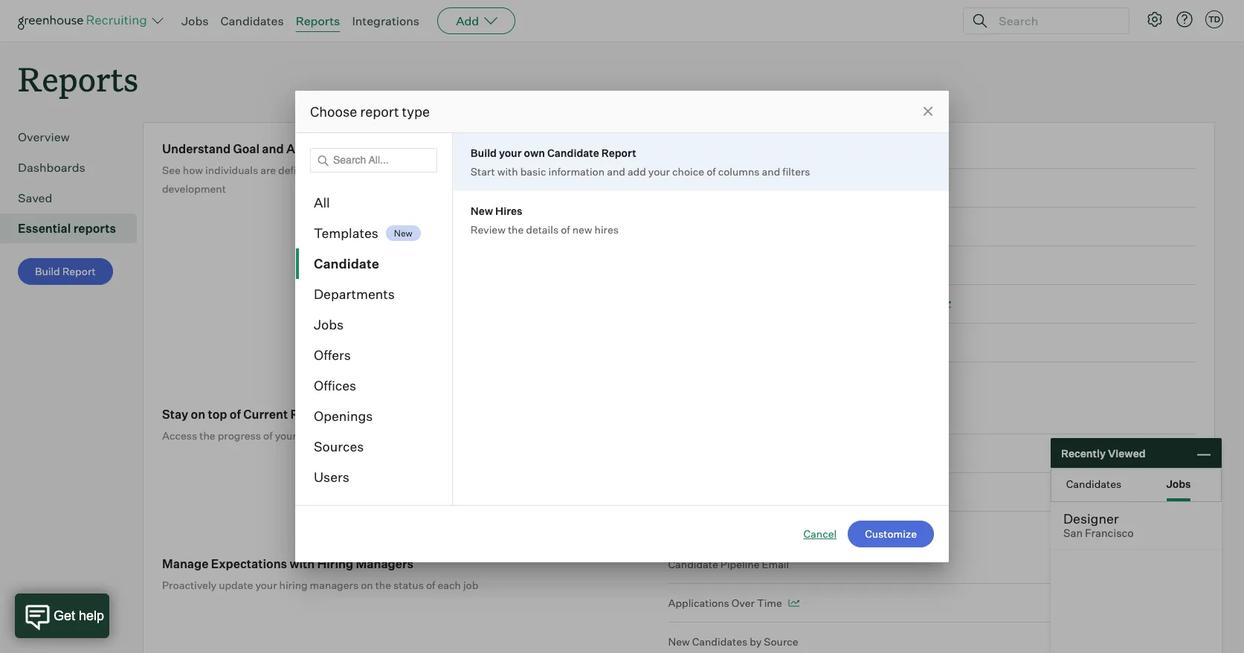 Task type: locate. For each thing, give the bounding box(es) containing it.
manage
[[162, 557, 209, 572]]

1 horizontal spatial new
[[471, 205, 493, 217]]

of down "current"
[[263, 429, 273, 442]]

own right their
[[484, 164, 504, 176]]

the down 'hires'
[[508, 223, 524, 236]]

hiring
[[317, 557, 354, 572]]

candidate pipeline email link
[[669, 557, 1197, 584]]

with right start on the left
[[498, 165, 518, 178]]

personal
[[506, 164, 548, 176]]

expectations
[[211, 557, 287, 572]]

on left top
[[191, 407, 206, 422]]

on inside the manage expectations with hiring managers proactively update your hiring managers on the status of each job
[[361, 579, 373, 592]]

icon chart image
[[805, 146, 816, 153], [824, 185, 835, 192], [941, 301, 952, 308], [789, 600, 800, 607]]

own inside build your own candidate report start with basic information and add your choice of columns and filters
[[524, 147, 545, 159]]

add
[[628, 165, 647, 178]]

goal inside 'understand goal and attainment metrics see how individuals are defining and accomplishing goals for their own personal and team development'
[[233, 142, 260, 156]]

new
[[573, 223, 593, 236]]

0 horizontal spatial hiring
[[279, 579, 308, 592]]

customize button
[[848, 521, 935, 548]]

candidate up 'applications' on the right bottom of the page
[[669, 558, 719, 571]]

0 vertical spatial own
[[524, 147, 545, 159]]

1 horizontal spatial reports
[[296, 13, 340, 28]]

1 vertical spatial hiring
[[279, 579, 308, 592]]

1 vertical spatial on
[[361, 579, 373, 592]]

1 vertical spatial jobs
[[314, 316, 344, 333]]

0 vertical spatial on
[[191, 407, 206, 422]]

goals
[[718, 143, 746, 156]]

new
[[471, 205, 493, 217], [394, 228, 413, 239], [669, 636, 690, 648]]

goal up 'individuals'
[[233, 142, 260, 156]]

time
[[774, 143, 799, 156], [669, 182, 694, 194], [757, 597, 783, 610]]

development
[[162, 182, 226, 195]]

1 vertical spatial goal
[[738, 182, 760, 194]]

jobs link
[[182, 13, 209, 28]]

2 vertical spatial jobs
[[1167, 477, 1192, 490]]

0 horizontal spatial candidates
[[221, 13, 284, 28]]

stay
[[162, 407, 188, 422]]

the down top
[[200, 429, 216, 442]]

1 vertical spatial new
[[394, 228, 413, 239]]

1 horizontal spatial candidate
[[548, 147, 600, 159]]

greenhouse recruiting image
[[18, 12, 152, 30]]

0 horizontal spatial report
[[62, 265, 96, 278]]

attainment
[[286, 142, 352, 156], [763, 182, 818, 194]]

1 vertical spatial build
[[35, 265, 60, 278]]

candidates right jobs "link"
[[221, 13, 284, 28]]

1 vertical spatial candidates
[[693, 636, 748, 648]]

with left hiring on the left bottom of the page
[[290, 557, 315, 572]]

new hires review the details of new hires
[[471, 205, 619, 236]]

0 vertical spatial report
[[602, 147, 637, 159]]

1 horizontal spatial with
[[498, 165, 518, 178]]

of left new
[[561, 223, 570, 236]]

new inside new hires review the details of new hires
[[471, 205, 493, 217]]

time down email
[[757, 597, 783, 610]]

hiring inside stay on top of current recruiting activity access the progress of your company's current hiring process
[[392, 429, 421, 442]]

and left add
[[607, 165, 626, 178]]

1 vertical spatial with
[[290, 557, 315, 572]]

hiring
[[392, 429, 421, 442], [279, 579, 308, 592]]

attainment down filters
[[763, 182, 818, 194]]

over
[[748, 143, 771, 156], [732, 597, 755, 610]]

1 horizontal spatial own
[[524, 147, 545, 159]]

with
[[498, 165, 518, 178], [290, 557, 315, 572]]

proactively
[[162, 579, 217, 592]]

candidates left the by
[[693, 636, 748, 648]]

build for build your own candidate report start with basic information and add your choice of columns and filters
[[471, 147, 497, 159]]

over right goals
[[748, 143, 771, 156]]

2 vertical spatial candidate
[[669, 558, 719, 571]]

2 vertical spatial new
[[669, 636, 690, 648]]

stage
[[707, 182, 736, 194]]

dashboards
[[18, 160, 85, 175]]

sources
[[314, 438, 364, 455]]

0 vertical spatial attainment
[[286, 142, 352, 156]]

build up start on the left
[[471, 147, 497, 159]]

how
[[183, 164, 203, 176]]

2 horizontal spatial the
[[508, 223, 524, 236]]

build report button
[[18, 258, 113, 285]]

1 horizontal spatial the
[[376, 579, 391, 592]]

td button
[[1206, 10, 1224, 28]]

0 vertical spatial candidate
[[548, 147, 600, 159]]

and
[[262, 142, 284, 156], [320, 164, 339, 176], [551, 164, 569, 176], [607, 165, 626, 178], [762, 165, 781, 178]]

0 horizontal spatial candidate
[[314, 255, 379, 272]]

and left filters
[[762, 165, 781, 178]]

1 vertical spatial reports
[[18, 57, 139, 100]]

0 horizontal spatial the
[[200, 429, 216, 442]]

build
[[471, 147, 497, 159], [35, 265, 60, 278]]

1 horizontal spatial hiring
[[392, 429, 421, 442]]

icon chart image for time in stage goal attainment
[[824, 185, 835, 192]]

essential
[[18, 221, 71, 236]]

new up the review
[[471, 205, 493, 217]]

0 horizontal spatial own
[[484, 164, 504, 176]]

goal
[[233, 142, 260, 156], [738, 182, 760, 194]]

build inside build your own candidate report start with basic information and add your choice of columns and filters
[[471, 147, 497, 159]]

hires
[[496, 205, 523, 217]]

of
[[707, 165, 716, 178], [561, 223, 570, 236], [230, 407, 241, 422], [263, 429, 273, 442], [426, 579, 436, 592]]

goal down columns
[[738, 182, 760, 194]]

build inside button
[[35, 265, 60, 278]]

the down 'managers'
[[376, 579, 391, 592]]

with inside build your own candidate report start with basic information and add your choice of columns and filters
[[498, 165, 518, 178]]

0 vertical spatial reports
[[296, 13, 340, 28]]

0 vertical spatial hiring
[[392, 429, 421, 442]]

managers
[[356, 557, 414, 572]]

over down pipeline
[[732, 597, 755, 610]]

0 vertical spatial with
[[498, 165, 518, 178]]

on down 'managers'
[[361, 579, 373, 592]]

type
[[402, 103, 430, 120]]

accomplishing
[[341, 164, 412, 176]]

1 horizontal spatial report
[[602, 147, 637, 159]]

2 vertical spatial the
[[376, 579, 391, 592]]

hiring right "current"
[[392, 429, 421, 442]]

2 horizontal spatial candidate
[[669, 558, 719, 571]]

update
[[219, 579, 253, 592]]

overview
[[18, 130, 70, 144]]

build down essential
[[35, 265, 60, 278]]

0 vertical spatial candidates
[[221, 13, 284, 28]]

current
[[243, 407, 288, 422]]

candidates
[[221, 13, 284, 28], [693, 636, 748, 648]]

saved link
[[18, 189, 131, 207]]

offices
[[314, 377, 357, 394]]

status
[[394, 579, 424, 592]]

your up the personal on the top of page
[[499, 147, 522, 159]]

time down choice
[[669, 182, 694, 194]]

icon chart link
[[669, 285, 1197, 324]]

time up filters
[[774, 143, 799, 156]]

recently
[[1062, 447, 1106, 459]]

stay on top of current recruiting activity access the progress of your company's current hiring process
[[162, 407, 462, 442]]

candidate inside build your own candidate report start with basic information and add your choice of columns and filters
[[548, 147, 600, 159]]

of right top
[[230, 407, 241, 422]]

report up add
[[602, 147, 637, 159]]

top
[[208, 407, 227, 422]]

new down 'applications' on the right bottom of the page
[[669, 636, 690, 648]]

reports down greenhouse recruiting image on the top of the page
[[18, 57, 139, 100]]

Search All... text field
[[310, 148, 437, 173]]

new right templates on the top of page
[[394, 228, 413, 239]]

time in stage goal attainment
[[669, 182, 818, 194]]

new for new
[[394, 228, 413, 239]]

the
[[508, 223, 524, 236], [200, 429, 216, 442], [376, 579, 391, 592]]

0 horizontal spatial jobs
[[182, 13, 209, 28]]

0 vertical spatial goal
[[233, 142, 260, 156]]

understand goal and attainment metrics see how individuals are defining and accomplishing goals for their own personal and team development
[[162, 142, 596, 195]]

1 horizontal spatial build
[[471, 147, 497, 159]]

recruiting
[[291, 407, 351, 422]]

hiring left managers
[[279, 579, 308, 592]]

candidate
[[548, 147, 600, 159], [314, 255, 379, 272], [669, 558, 719, 571]]

users
[[314, 469, 350, 485]]

your down "current"
[[275, 429, 297, 442]]

1 horizontal spatial candidates
[[693, 636, 748, 648]]

individual goals over time
[[669, 143, 799, 156]]

essential reports
[[18, 221, 116, 236]]

applications over time
[[669, 597, 783, 610]]

reports right candidates 'link'
[[296, 13, 340, 28]]

own up basic
[[524, 147, 545, 159]]

your inside the manage expectations with hiring managers proactively update your hiring managers on the status of each job
[[256, 579, 277, 592]]

2 horizontal spatial new
[[669, 636, 690, 648]]

1 horizontal spatial jobs
[[314, 316, 344, 333]]

your
[[499, 147, 522, 159], [649, 165, 670, 178], [275, 429, 297, 442], [256, 579, 277, 592]]

your down expectations
[[256, 579, 277, 592]]

candidate up information
[[548, 147, 600, 159]]

0 vertical spatial jobs
[[182, 13, 209, 28]]

0 vertical spatial time
[[774, 143, 799, 156]]

own
[[524, 147, 545, 159], [484, 164, 504, 176]]

candidate down templates on the top of page
[[314, 255, 379, 272]]

0 horizontal spatial build
[[35, 265, 60, 278]]

0 vertical spatial the
[[508, 223, 524, 236]]

build your own candidate report start with basic information and add your choice of columns and filters
[[471, 147, 811, 178]]

1 vertical spatial candidate
[[314, 255, 379, 272]]

in
[[696, 182, 705, 194]]

0 horizontal spatial on
[[191, 407, 206, 422]]

0 horizontal spatial attainment
[[286, 142, 352, 156]]

on
[[191, 407, 206, 422], [361, 579, 373, 592]]

0 horizontal spatial goal
[[233, 142, 260, 156]]

1 horizontal spatial goal
[[738, 182, 760, 194]]

new for new candidates by source
[[669, 636, 690, 648]]

report down essential reports link
[[62, 265, 96, 278]]

0 vertical spatial build
[[471, 147, 497, 159]]

of up stage
[[707, 165, 716, 178]]

of left each
[[426, 579, 436, 592]]

and up the 'are'
[[262, 142, 284, 156]]

0 horizontal spatial new
[[394, 228, 413, 239]]

2 horizontal spatial jobs
[[1167, 477, 1192, 490]]

1 vertical spatial the
[[200, 429, 216, 442]]

0 horizontal spatial with
[[290, 557, 315, 572]]

filters
[[783, 165, 811, 178]]

1 vertical spatial own
[[484, 164, 504, 176]]

1 vertical spatial attainment
[[763, 182, 818, 194]]

0 vertical spatial new
[[471, 205, 493, 217]]

0 horizontal spatial reports
[[18, 57, 139, 100]]

1 vertical spatial report
[[62, 265, 96, 278]]

current
[[354, 429, 390, 442]]

attainment up defining
[[286, 142, 352, 156]]

the inside stay on top of current recruiting activity access the progress of your company's current hiring process
[[200, 429, 216, 442]]

1 horizontal spatial on
[[361, 579, 373, 592]]



Task type: describe. For each thing, give the bounding box(es) containing it.
metrics
[[355, 142, 399, 156]]

activity
[[354, 407, 399, 422]]

your right add
[[649, 165, 670, 178]]

essential reports link
[[18, 220, 131, 238]]

team
[[571, 164, 596, 176]]

candidates link
[[221, 13, 284, 28]]

details
[[526, 223, 559, 236]]

templates
[[314, 225, 379, 241]]

company's
[[299, 429, 352, 442]]

recently viewed
[[1062, 447, 1146, 459]]

for
[[443, 164, 456, 176]]

build for build report
[[35, 265, 60, 278]]

new for new hires review the details of new hires
[[471, 205, 493, 217]]

hiring inside the manage expectations with hiring managers proactively update your hiring managers on the status of each job
[[279, 579, 308, 592]]

individuals
[[205, 164, 258, 176]]

their
[[459, 164, 481, 176]]

icon chart image for applications over time
[[789, 600, 800, 607]]

jobs inside choose report type "dialog"
[[314, 316, 344, 333]]

reports link
[[296, 13, 340, 28]]

1 vertical spatial time
[[669, 182, 694, 194]]

pipeline
[[721, 558, 760, 571]]

icon chart image for individual goals over time
[[805, 146, 816, 153]]

new candidates by source
[[669, 636, 799, 648]]

build report
[[35, 265, 96, 278]]

the inside the manage expectations with hiring managers proactively update your hiring managers on the status of each job
[[376, 579, 391, 592]]

each
[[438, 579, 461, 592]]

offers
[[314, 347, 351, 363]]

basic
[[521, 165, 547, 178]]

attainment inside 'understand goal and attainment metrics see how individuals are defining and accomplishing goals for their own personal and team development'
[[286, 142, 352, 156]]

email
[[762, 558, 790, 571]]

add button
[[438, 7, 516, 34]]

job
[[464, 579, 479, 592]]

of inside new hires review the details of new hires
[[561, 223, 570, 236]]

td button
[[1203, 7, 1227, 31]]

review
[[471, 223, 506, 236]]

understand
[[162, 142, 231, 156]]

hires
[[595, 223, 619, 236]]

Search text field
[[996, 10, 1116, 32]]

choose report type
[[310, 103, 430, 120]]

the inside new hires review the details of new hires
[[508, 223, 524, 236]]

1 vertical spatial over
[[732, 597, 755, 610]]

add
[[456, 13, 479, 28]]

with inside the manage expectations with hiring managers proactively update your hiring managers on the status of each job
[[290, 557, 315, 572]]

on inside stay on top of current recruiting activity access the progress of your company's current hiring process
[[191, 407, 206, 422]]

0 vertical spatial over
[[748, 143, 771, 156]]

choose
[[310, 103, 357, 120]]

openings
[[314, 408, 373, 424]]

of inside build your own candidate report start with basic information and add your choice of columns and filters
[[707, 165, 716, 178]]

td
[[1209, 14, 1221, 25]]

candidate for candidate pipeline email
[[669, 558, 719, 571]]

see
[[162, 164, 181, 176]]

overview link
[[18, 128, 131, 146]]

individual
[[669, 143, 716, 156]]

process
[[423, 429, 462, 442]]

choose report type dialog
[[295, 91, 949, 563]]

2 vertical spatial time
[[757, 597, 783, 610]]

manage expectations with hiring managers proactively update your hiring managers on the status of each job
[[162, 557, 479, 592]]

report inside button
[[62, 265, 96, 278]]

candidate pipeline email
[[669, 558, 790, 571]]

progress
[[218, 429, 261, 442]]

columns
[[719, 165, 760, 178]]

start
[[471, 165, 495, 178]]

own inside 'understand goal and attainment metrics see how individuals are defining and accomplishing goals for their own personal and team development'
[[484, 164, 504, 176]]

defining
[[278, 164, 318, 176]]

new candidates by source link
[[669, 623, 1197, 653]]

cancel
[[804, 528, 837, 540]]

integrations link
[[352, 13, 420, 28]]

goals
[[415, 164, 441, 176]]

integrations
[[352, 13, 420, 28]]

cancel link
[[804, 527, 837, 542]]

by
[[750, 636, 762, 648]]

francisco
[[1086, 527, 1135, 540]]

and right defining
[[320, 164, 339, 176]]

viewed
[[1109, 447, 1146, 459]]

designer
[[1064, 510, 1119, 527]]

designer san francisco
[[1064, 510, 1135, 540]]

and left team
[[551, 164, 569, 176]]

information
[[549, 165, 605, 178]]

candidate for candidate
[[314, 255, 379, 272]]

access
[[162, 429, 197, 442]]

are
[[261, 164, 276, 176]]

san
[[1064, 527, 1083, 540]]

report
[[360, 103, 399, 120]]

saved
[[18, 191, 52, 206]]

1 horizontal spatial attainment
[[763, 182, 818, 194]]

configure image
[[1147, 10, 1165, 28]]

dashboards link
[[18, 159, 131, 176]]

reports
[[73, 221, 116, 236]]

of inside the manage expectations with hiring managers proactively update your hiring managers on the status of each job
[[426, 579, 436, 592]]

your inside stay on top of current recruiting activity access the progress of your company's current hiring process
[[275, 429, 297, 442]]

choice
[[673, 165, 705, 178]]

applications
[[669, 597, 730, 610]]

report inside build your own candidate report start with basic information and add your choice of columns and filters
[[602, 147, 637, 159]]



Task type: vqa. For each thing, say whether or not it's contained in the screenshot.
"individuals"
yes



